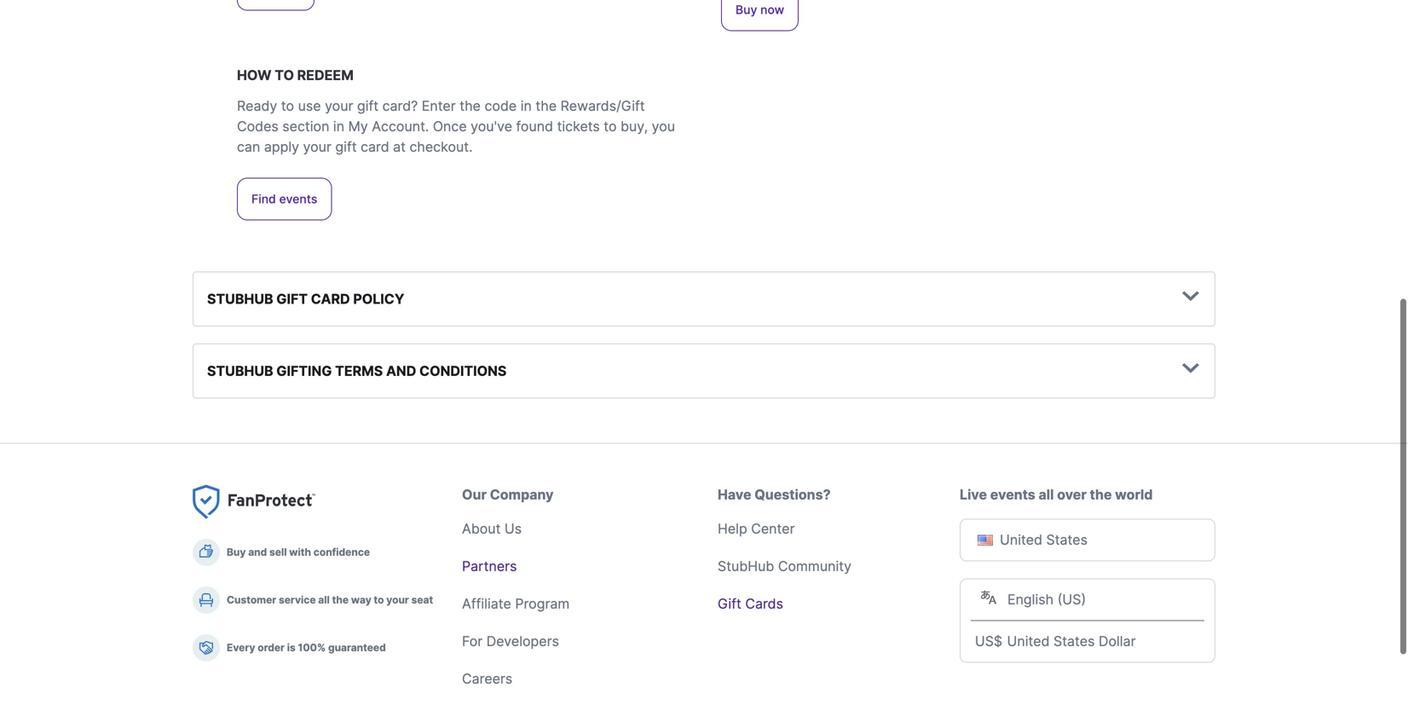 Task type: describe. For each thing, give the bounding box(es) containing it.
0 vertical spatial gift
[[357, 98, 379, 114]]

my
[[348, 118, 368, 135]]

fan protect gurantee image
[[193, 485, 315, 520]]

gift
[[277, 291, 308, 307]]

use
[[298, 98, 321, 114]]

live
[[960, 486, 987, 503]]

partners link
[[462, 558, 517, 575]]

for
[[462, 633, 483, 650]]

1 horizontal spatial to
[[374, 594, 384, 606]]

buy for buy and sell with confidence
[[227, 546, 246, 559]]

0 vertical spatial to
[[281, 98, 294, 114]]

you
[[652, 118, 675, 135]]

united states
[[1000, 532, 1088, 548]]

stubhub gift card policy
[[207, 291, 404, 307]]

stubhub
[[718, 558, 774, 575]]

1 vertical spatial united
[[1007, 633, 1050, 650]]

ready to use your gift card? enter the code in the rewards/gift codes section in my account. once you've found tickets to buy, you can apply your gift card at checkout.
[[237, 98, 675, 155]]

1 vertical spatial gift
[[335, 139, 357, 155]]

buy now
[[736, 3, 785, 17]]

dollar
[[1099, 633, 1136, 650]]

us$
[[975, 633, 1003, 650]]

find events button
[[237, 178, 332, 220]]

every order is 100% guaranteed
[[227, 642, 386, 654]]

buy,
[[621, 118, 648, 135]]

order
[[258, 642, 285, 654]]

stubhub community link
[[718, 558, 852, 575]]

codes
[[237, 118, 279, 135]]

(us)
[[1058, 591, 1086, 608]]

1 vertical spatial in
[[333, 118, 345, 135]]

at
[[393, 139, 406, 155]]

careers link
[[462, 671, 513, 687]]

code
[[485, 98, 517, 114]]

guaranteed
[[328, 642, 386, 654]]

can
[[237, 139, 260, 155]]

0 vertical spatial your
[[325, 98, 353, 114]]

affiliate program link
[[462, 596, 570, 612]]

100%
[[298, 642, 326, 654]]

and
[[248, 546, 267, 559]]

english
[[1008, 591, 1054, 608]]

careers
[[462, 671, 513, 687]]

stubhub gifting terms and conditions
[[207, 363, 507, 379]]

confidence
[[314, 546, 370, 559]]

and
[[386, 363, 416, 379]]

events for live
[[991, 486, 1036, 503]]

customer
[[227, 594, 276, 606]]

way
[[351, 594, 372, 606]]

find
[[252, 192, 276, 206]]

states inside the united states button
[[1047, 532, 1088, 548]]

united inside button
[[1000, 532, 1043, 548]]

our
[[462, 486, 487, 503]]

affiliate
[[462, 596, 511, 612]]

our company
[[462, 486, 554, 503]]

customer service all the way to your seat
[[227, 594, 433, 606]]

live events all over the world
[[960, 486, 1153, 503]]

seat
[[411, 594, 433, 606]]

developers
[[487, 633, 559, 650]]

the up found
[[536, 98, 557, 114]]

buy now link
[[721, 0, 799, 31]]

community
[[778, 558, 852, 575]]

events for find
[[279, 192, 317, 206]]

section
[[282, 118, 329, 135]]

how
[[237, 67, 272, 84]]

is
[[287, 642, 296, 654]]

gift cards link
[[718, 596, 784, 612]]



Task type: vqa. For each thing, say whether or not it's contained in the screenshot.
How To Redeem
yes



Task type: locate. For each thing, give the bounding box(es) containing it.
us
[[505, 521, 522, 537]]

united right us$
[[1007, 633, 1050, 650]]

card
[[361, 139, 389, 155]]

2 vertical spatial your
[[386, 594, 409, 606]]

0 vertical spatial all
[[1039, 486, 1054, 503]]

events right the 'find'
[[279, 192, 317, 206]]

all for events
[[1039, 486, 1054, 503]]

to
[[275, 67, 294, 84]]

0 vertical spatial stubhub
[[207, 291, 273, 307]]

for developers
[[462, 633, 559, 650]]

enter
[[422, 98, 456, 114]]

card
[[311, 291, 350, 307]]

your down section
[[303, 139, 332, 155]]

all left the over on the right
[[1039, 486, 1054, 503]]

1 vertical spatial states
[[1054, 633, 1095, 650]]

gift down my at the left top of page
[[335, 139, 357, 155]]

with
[[289, 546, 311, 559]]

help center link
[[718, 521, 795, 537]]

policy
[[353, 291, 404, 307]]

1 horizontal spatial all
[[1039, 486, 1054, 503]]

once
[[433, 118, 467, 135]]

1 vertical spatial all
[[318, 594, 330, 606]]

0 horizontal spatial to
[[281, 98, 294, 114]]

about us
[[462, 521, 522, 537]]

partners
[[462, 558, 517, 575]]

stubhub for stubhub gifting terms and conditions
[[207, 363, 273, 379]]

account.
[[372, 118, 429, 135]]

your
[[325, 98, 353, 114], [303, 139, 332, 155], [386, 594, 409, 606]]

1 vertical spatial to
[[604, 118, 617, 135]]

stubhub left gifting
[[207, 363, 273, 379]]

have
[[718, 486, 752, 503]]

found
[[516, 118, 553, 135]]

company
[[490, 486, 554, 503]]

help center
[[718, 521, 795, 537]]

2 horizontal spatial to
[[604, 118, 617, 135]]

service
[[279, 594, 316, 606]]

events right live
[[991, 486, 1036, 503]]

cards
[[745, 596, 784, 612]]

united states button
[[960, 519, 1216, 579]]

0 horizontal spatial in
[[333, 118, 345, 135]]

have questions?
[[718, 486, 831, 503]]

the up once
[[460, 98, 481, 114]]

program
[[515, 596, 570, 612]]

for developers link
[[462, 633, 559, 650]]

united down live events all over the world
[[1000, 532, 1043, 548]]

how to redeem
[[237, 67, 354, 84]]

states down (us)
[[1054, 633, 1095, 650]]

to right way
[[374, 594, 384, 606]]

terms
[[335, 363, 383, 379]]

tickets
[[557, 118, 600, 135]]

your left "seat"
[[386, 594, 409, 606]]

stubhub left gift
[[207, 291, 273, 307]]

the left way
[[332, 594, 349, 606]]

sell
[[269, 546, 287, 559]]

0 vertical spatial buy
[[736, 3, 757, 17]]

1 stubhub from the top
[[207, 291, 273, 307]]

gift
[[718, 596, 742, 612]]

questions?
[[755, 486, 831, 503]]

checkout.
[[410, 139, 473, 155]]

states down the over on the right
[[1047, 532, 1088, 548]]

gift cards
[[718, 596, 784, 612]]

stubhub for stubhub gift card policy
[[207, 291, 273, 307]]

find events
[[252, 192, 317, 206]]

1 horizontal spatial events
[[991, 486, 1036, 503]]

the right the over on the right
[[1090, 486, 1112, 503]]

the
[[460, 98, 481, 114], [536, 98, 557, 114], [1090, 486, 1112, 503], [332, 594, 349, 606]]

buy now button
[[721, 0, 799, 31]]

every
[[227, 642, 255, 654]]

events
[[279, 192, 317, 206], [991, 486, 1036, 503]]

about us link
[[462, 521, 522, 537]]

in
[[521, 98, 532, 114], [333, 118, 345, 135]]

buy for buy now
[[736, 3, 757, 17]]

0 vertical spatial in
[[521, 98, 532, 114]]

0 horizontal spatial all
[[318, 594, 330, 606]]

buy left and
[[227, 546, 246, 559]]

buy
[[736, 3, 757, 17], [227, 546, 246, 559]]

1 vertical spatial your
[[303, 139, 332, 155]]

find events link
[[237, 178, 332, 220]]

apply
[[264, 139, 299, 155]]

0 horizontal spatial buy
[[227, 546, 246, 559]]

now
[[761, 3, 785, 17]]

to
[[281, 98, 294, 114], [604, 118, 617, 135], [374, 594, 384, 606]]

card?
[[382, 98, 418, 114]]

you've
[[471, 118, 512, 135]]

0 vertical spatial united
[[1000, 532, 1043, 548]]

to left use
[[281, 98, 294, 114]]

help
[[718, 521, 747, 537]]

your up my at the left top of page
[[325, 98, 353, 114]]

to down rewards/gift
[[604, 118, 617, 135]]

redeem
[[297, 67, 354, 84]]

0 vertical spatial states
[[1047, 532, 1088, 548]]

about
[[462, 521, 501, 537]]

1 vertical spatial buy
[[227, 546, 246, 559]]

buy and sell with confidence
[[227, 546, 370, 559]]

rewards/gift
[[561, 98, 645, 114]]

buy inside button
[[736, 3, 757, 17]]

english (us)
[[1008, 591, 1086, 608]]

events inside button
[[279, 192, 317, 206]]

affiliate program
[[462, 596, 570, 612]]

stubhub
[[207, 291, 273, 307], [207, 363, 273, 379]]

1 vertical spatial events
[[991, 486, 1036, 503]]

all right service
[[318, 594, 330, 606]]

1 horizontal spatial buy
[[736, 3, 757, 17]]

all
[[1039, 486, 1054, 503], [318, 594, 330, 606]]

conditions
[[420, 363, 507, 379]]

language_20x20 image
[[981, 589, 998, 606]]

buy left now
[[736, 3, 757, 17]]

1 horizontal spatial in
[[521, 98, 532, 114]]

in left my at the left top of page
[[333, 118, 345, 135]]

gifting
[[277, 363, 332, 379]]

gift up my at the left top of page
[[357, 98, 379, 114]]

in up found
[[521, 98, 532, 114]]

2 stubhub from the top
[[207, 363, 273, 379]]

all for service
[[318, 594, 330, 606]]

2 vertical spatial to
[[374, 594, 384, 606]]

us$ united states dollar
[[975, 633, 1136, 650]]

over
[[1057, 486, 1087, 503]]

1 vertical spatial stubhub
[[207, 363, 273, 379]]

world
[[1115, 486, 1153, 503]]

0 vertical spatial events
[[279, 192, 317, 206]]

0 horizontal spatial events
[[279, 192, 317, 206]]

stubhub community
[[718, 558, 852, 575]]



